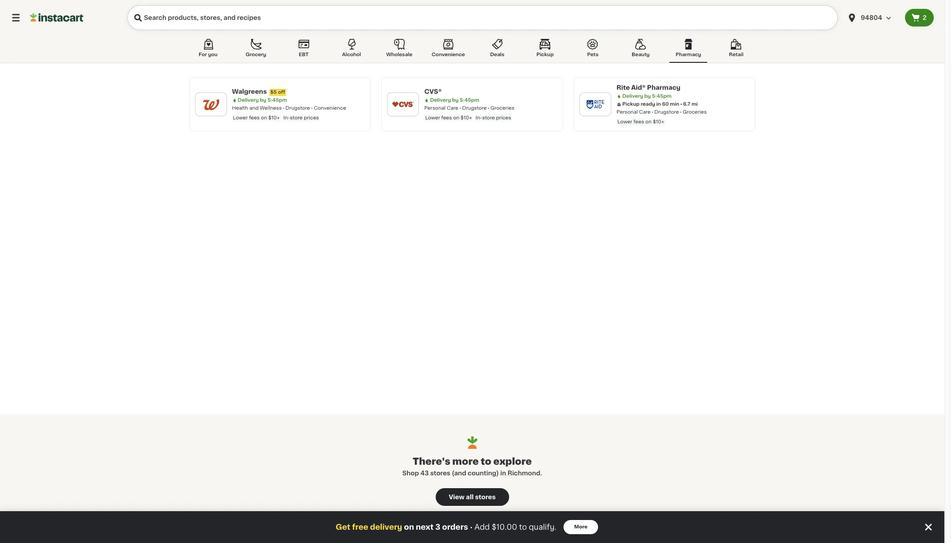 Task type: locate. For each thing, give the bounding box(es) containing it.
lower fees on $10+ in-store prices down wellness
[[233, 115, 319, 120]]

prices
[[304, 115, 319, 120], [496, 115, 511, 120]]

1 prices from the left
[[304, 115, 319, 120]]

prices for groceries
[[496, 115, 511, 120]]

1 horizontal spatial convenience
[[432, 52, 465, 57]]

stores right "all"
[[475, 494, 496, 500]]

cvs®
[[424, 88, 442, 95]]

$10+
[[268, 115, 280, 120], [461, 115, 472, 120], [653, 119, 665, 124]]

1 horizontal spatial in-
[[476, 115, 482, 120]]

1 vertical spatial convenience
[[314, 106, 346, 111]]

60
[[662, 102, 669, 107]]

in down explore
[[500, 470, 506, 477]]

delivery by 5:45pm down cvs®
[[430, 98, 479, 103]]

1 horizontal spatial drugstore
[[462, 106, 487, 111]]

1 horizontal spatial lower fees on $10+ in-store prices
[[425, 115, 511, 120]]

delivery down cvs®
[[430, 98, 451, 103]]

personal up lower fees on $10+
[[617, 110, 638, 115]]

pickup ready in 60 min
[[622, 102, 680, 107]]

5:45pm
[[652, 94, 672, 99], [268, 98, 287, 103], [460, 98, 479, 103]]

in inside there's more to explore shop 43 stores (and counting) in richmond.
[[500, 470, 506, 477]]

1 horizontal spatial store
[[482, 115, 495, 120]]

Search field
[[127, 5, 838, 30]]

1 horizontal spatial 5:45pm
[[460, 98, 479, 103]]

delivery by 5:45pm up ready
[[622, 94, 672, 99]]

lower down pickup ready in 60 min
[[618, 119, 633, 124]]

in- for wellness
[[283, 115, 290, 120]]

0 horizontal spatial in-
[[283, 115, 290, 120]]

instacart image
[[30, 12, 83, 23]]

delivery for rite aid® pharmacy
[[622, 94, 643, 99]]

0 vertical spatial convenience
[[432, 52, 465, 57]]

pickup for pickup
[[537, 52, 554, 57]]

0 horizontal spatial pickup
[[537, 52, 554, 57]]

delivery by 5:45pm down walgreens $5 off
[[238, 98, 287, 103]]

3
[[435, 524, 440, 531]]

None search field
[[127, 5, 838, 30]]

explore
[[493, 457, 532, 466]]

1 horizontal spatial fees
[[441, 115, 452, 120]]

0 horizontal spatial lower fees on $10+ in-store prices
[[233, 115, 319, 120]]

fees down and
[[249, 115, 260, 120]]

lower fees on $10+ in-store prices down cvs®
[[425, 115, 511, 120]]

0 horizontal spatial personal
[[424, 106, 446, 111]]

stores
[[430, 470, 450, 477], [475, 494, 496, 500]]

in left 60
[[657, 102, 661, 107]]

convenience button
[[428, 37, 469, 63]]

0 horizontal spatial $10+
[[268, 115, 280, 120]]

mi
[[692, 102, 698, 107]]

rite
[[617, 85, 630, 91]]

1 horizontal spatial delivery by 5:45pm
[[430, 98, 479, 103]]

1 horizontal spatial stores
[[475, 494, 496, 500]]

1 horizontal spatial prices
[[496, 115, 511, 120]]

delivery
[[370, 524, 402, 531]]

fees down cvs®
[[441, 115, 452, 120]]

delivery
[[622, 94, 643, 99], [238, 98, 259, 103], [430, 98, 451, 103]]

grocery button
[[237, 37, 275, 63]]

by
[[645, 94, 651, 99], [260, 98, 266, 103], [452, 98, 459, 103]]

lower down health
[[233, 115, 248, 120]]

groceries
[[491, 106, 515, 111], [683, 110, 707, 115]]

2 horizontal spatial delivery by 5:45pm
[[622, 94, 672, 99]]

lower down cvs®
[[425, 115, 440, 120]]

more button
[[564, 520, 598, 535]]

0 vertical spatial to
[[481, 457, 491, 466]]

fees
[[249, 115, 260, 120], [441, 115, 452, 120], [634, 119, 644, 124]]

1 vertical spatial to
[[519, 524, 527, 531]]

1 horizontal spatial care
[[639, 110, 651, 115]]

0 vertical spatial in
[[657, 102, 661, 107]]

0 horizontal spatial store
[[290, 115, 303, 120]]

delivery down aid®
[[622, 94, 643, 99]]

walgreens logo image
[[199, 93, 222, 116]]

lower
[[233, 115, 248, 120], [425, 115, 440, 120], [618, 119, 633, 124]]

43
[[421, 470, 429, 477]]

min
[[670, 102, 680, 107]]

in- for drugstore
[[476, 115, 482, 120]]

0 horizontal spatial in
[[500, 470, 506, 477]]

rite aid® pharmacy logo image
[[584, 93, 607, 116]]

2 horizontal spatial lower
[[618, 119, 633, 124]]

in
[[657, 102, 661, 107], [500, 470, 506, 477]]

2 horizontal spatial by
[[645, 94, 651, 99]]

to
[[481, 457, 491, 466], [519, 524, 527, 531]]

shop
[[402, 470, 419, 477]]

0 horizontal spatial 5:45pm
[[268, 98, 287, 103]]

0 vertical spatial stores
[[430, 470, 450, 477]]

retail
[[729, 52, 744, 57]]

to inside there's more to explore shop 43 stores (and counting) in richmond.
[[481, 457, 491, 466]]

more
[[452, 457, 479, 466]]

1 horizontal spatial pickup
[[622, 102, 640, 107]]

1 horizontal spatial to
[[519, 524, 527, 531]]

0 horizontal spatial lower
[[233, 115, 248, 120]]

0 horizontal spatial groceries
[[491, 106, 515, 111]]

personal down cvs®
[[424, 106, 446, 111]]

ebt
[[299, 52, 309, 57]]

1 horizontal spatial lower
[[425, 115, 440, 120]]

personal care drugstore groceries
[[424, 106, 515, 111], [617, 110, 707, 115]]

lower fees on $10+
[[618, 119, 665, 124]]

personal care drugstore groceries down cvs®
[[424, 106, 515, 111]]

fees for and
[[249, 115, 260, 120]]

2 in- from the left
[[476, 115, 482, 120]]

in-
[[283, 115, 290, 120], [476, 115, 482, 120]]

2 button
[[905, 9, 934, 27]]

to right $10.00
[[519, 524, 527, 531]]

walgreens $5 off
[[232, 88, 285, 95]]

more
[[574, 525, 588, 530]]

personal care drugstore groceries down 60
[[617, 110, 707, 115]]

1 vertical spatial pharmacy
[[647, 85, 681, 91]]

0 horizontal spatial to
[[481, 457, 491, 466]]

0 horizontal spatial prices
[[304, 115, 319, 120]]

delivery for cvs®
[[430, 98, 451, 103]]

ebt button
[[285, 37, 323, 63]]

alcohol
[[342, 52, 361, 57]]

to up counting)
[[481, 457, 491, 466]]

pharmacy
[[676, 52, 701, 57], [647, 85, 681, 91]]

1 vertical spatial stores
[[475, 494, 496, 500]]

fees down ready
[[634, 119, 644, 124]]

qualify.
[[529, 524, 557, 531]]

lower fees on $10+ in-store prices
[[233, 115, 319, 120], [425, 115, 511, 120]]

personal
[[424, 106, 446, 111], [617, 110, 638, 115]]

richmond.
[[508, 470, 542, 477]]

on
[[261, 115, 267, 120], [453, 115, 459, 120], [646, 119, 652, 124], [404, 524, 414, 531]]

1 vertical spatial pickup
[[622, 102, 640, 107]]

2 horizontal spatial delivery
[[622, 94, 643, 99]]

6.7 mi
[[683, 102, 698, 107]]

1 horizontal spatial by
[[452, 98, 459, 103]]

delivery by 5:45pm for rite aid® pharmacy
[[622, 94, 672, 99]]

2 store from the left
[[482, 115, 495, 120]]

stores down there's
[[430, 470, 450, 477]]

2 lower fees on $10+ in-store prices from the left
[[425, 115, 511, 120]]

1 store from the left
[[290, 115, 303, 120]]

store for groceries
[[482, 115, 495, 120]]

1 lower fees on $10+ in-store prices from the left
[[233, 115, 319, 120]]

by for rite aid® pharmacy
[[645, 94, 651, 99]]

delivery by 5:45pm
[[622, 94, 672, 99], [238, 98, 287, 103], [430, 98, 479, 103]]

off
[[278, 90, 285, 95]]

deals
[[490, 52, 505, 57]]

aid®
[[631, 85, 646, 91]]

pickup
[[537, 52, 554, 57], [622, 102, 640, 107]]

drugstore
[[286, 106, 310, 111], [462, 106, 487, 111], [655, 110, 679, 115]]

0 horizontal spatial care
[[447, 106, 459, 111]]

beauty button
[[622, 37, 660, 63]]

pets button
[[574, 37, 612, 63]]

1 horizontal spatial delivery
[[430, 98, 451, 103]]

1 vertical spatial in
[[500, 470, 506, 477]]

5:45pm for rite aid® pharmacy
[[652, 94, 672, 99]]

6.7
[[683, 102, 691, 107]]

1 horizontal spatial personal care drugstore groceries
[[617, 110, 707, 115]]

lower fees on $10+ in-store prices for wellness
[[233, 115, 319, 120]]

2 prices from the left
[[496, 115, 511, 120]]

health
[[232, 106, 248, 111]]

delivery down walgreens at the left top of page
[[238, 98, 259, 103]]

convenience
[[432, 52, 465, 57], [314, 106, 346, 111]]

grocery
[[246, 52, 266, 57]]

0 horizontal spatial fees
[[249, 115, 260, 120]]

94804 button
[[847, 5, 900, 30]]

1 horizontal spatial $10+
[[461, 115, 472, 120]]

care
[[447, 106, 459, 111], [639, 110, 651, 115]]

94804 button
[[842, 5, 905, 30]]

0 vertical spatial pharmacy
[[676, 52, 701, 57]]

stores inside button
[[475, 494, 496, 500]]

health and wellness drugstore convenience
[[232, 106, 346, 111]]

1 in- from the left
[[283, 115, 290, 120]]

2 horizontal spatial drugstore
[[655, 110, 679, 115]]

ready
[[641, 102, 655, 107]]

0 vertical spatial pickup
[[537, 52, 554, 57]]

pickup inside button
[[537, 52, 554, 57]]

0 horizontal spatial stores
[[430, 470, 450, 477]]

view all stores button
[[436, 488, 509, 506]]

2 horizontal spatial fees
[[634, 119, 644, 124]]

store
[[290, 115, 303, 120], [482, 115, 495, 120]]

on inside get free delivery on next 3 orders • add $10.00 to qualify.
[[404, 524, 414, 531]]

2 horizontal spatial 5:45pm
[[652, 94, 672, 99]]



Task type: describe. For each thing, give the bounding box(es) containing it.
lower fees on $10+ in-store prices for drugstore
[[425, 115, 511, 120]]

deals button
[[478, 37, 516, 63]]

$5
[[270, 90, 277, 95]]

and
[[249, 106, 259, 111]]

0 horizontal spatial delivery
[[238, 98, 259, 103]]

orders
[[442, 524, 468, 531]]

for
[[199, 52, 207, 57]]

prices for drugstore
[[304, 115, 319, 120]]

view all stores link
[[436, 488, 509, 506]]

0 horizontal spatial delivery by 5:45pm
[[238, 98, 287, 103]]

pickup button
[[526, 37, 564, 63]]

wellness
[[260, 106, 282, 111]]

1 horizontal spatial in
[[657, 102, 661, 107]]

shop categories tab list
[[189, 37, 756, 63]]

wholesale button
[[380, 37, 418, 63]]

view all stores
[[449, 494, 496, 500]]

cvs® logo image
[[392, 93, 415, 116]]

beauty
[[632, 52, 650, 57]]

0 horizontal spatial personal care drugstore groceries
[[424, 106, 515, 111]]

add
[[475, 524, 490, 531]]

pickup for pickup ready in 60 min
[[622, 102, 640, 107]]

rite aid® pharmacy
[[617, 85, 681, 91]]

get
[[336, 524, 350, 531]]

store for drugstore
[[290, 115, 303, 120]]

counting)
[[468, 470, 499, 477]]

for you button
[[189, 37, 227, 63]]

lower for personal
[[425, 115, 440, 120]]

fees for care
[[441, 115, 452, 120]]

5:45pm for cvs®
[[460, 98, 479, 103]]

view
[[449, 494, 465, 500]]

retail button
[[717, 37, 755, 63]]

•
[[470, 524, 473, 531]]

2 horizontal spatial $10+
[[653, 119, 665, 124]]

0 horizontal spatial convenience
[[314, 106, 346, 111]]

there's more to explore shop 43 stores (and counting) in richmond.
[[402, 457, 542, 477]]

treatment tracker modal dialog
[[0, 511, 945, 543]]

stores inside there's more to explore shop 43 stores (and counting) in richmond.
[[430, 470, 450, 477]]

get free delivery on next 3 orders • add $10.00 to qualify.
[[336, 524, 557, 531]]

lower for health
[[233, 115, 248, 120]]

pharmacy button
[[670, 37, 708, 63]]

free
[[352, 524, 368, 531]]

you
[[208, 52, 218, 57]]

$10.00
[[492, 524, 517, 531]]

walgreens
[[232, 88, 267, 95]]

1 horizontal spatial groceries
[[683, 110, 707, 115]]

to inside get free delivery on next 3 orders • add $10.00 to qualify.
[[519, 524, 527, 531]]

pharmacy inside button
[[676, 52, 701, 57]]

$10+ for drugstore
[[461, 115, 472, 120]]

0 horizontal spatial by
[[260, 98, 266, 103]]

convenience inside button
[[432, 52, 465, 57]]

(and
[[452, 470, 466, 477]]

by for cvs®
[[452, 98, 459, 103]]

$10+ for wellness
[[268, 115, 280, 120]]

delivery by 5:45pm for cvs®
[[430, 98, 479, 103]]

wholesale
[[386, 52, 412, 57]]

0 horizontal spatial drugstore
[[286, 106, 310, 111]]

2
[[923, 15, 927, 21]]

alcohol button
[[333, 37, 371, 63]]

for you
[[199, 52, 218, 57]]

all
[[466, 494, 474, 500]]

94804
[[861, 15, 882, 21]]

there's
[[413, 457, 450, 466]]

next
[[416, 524, 434, 531]]

pets
[[587, 52, 599, 57]]

1 horizontal spatial personal
[[617, 110, 638, 115]]



Task type: vqa. For each thing, say whether or not it's contained in the screenshot.
DAIRY & EGGS
no



